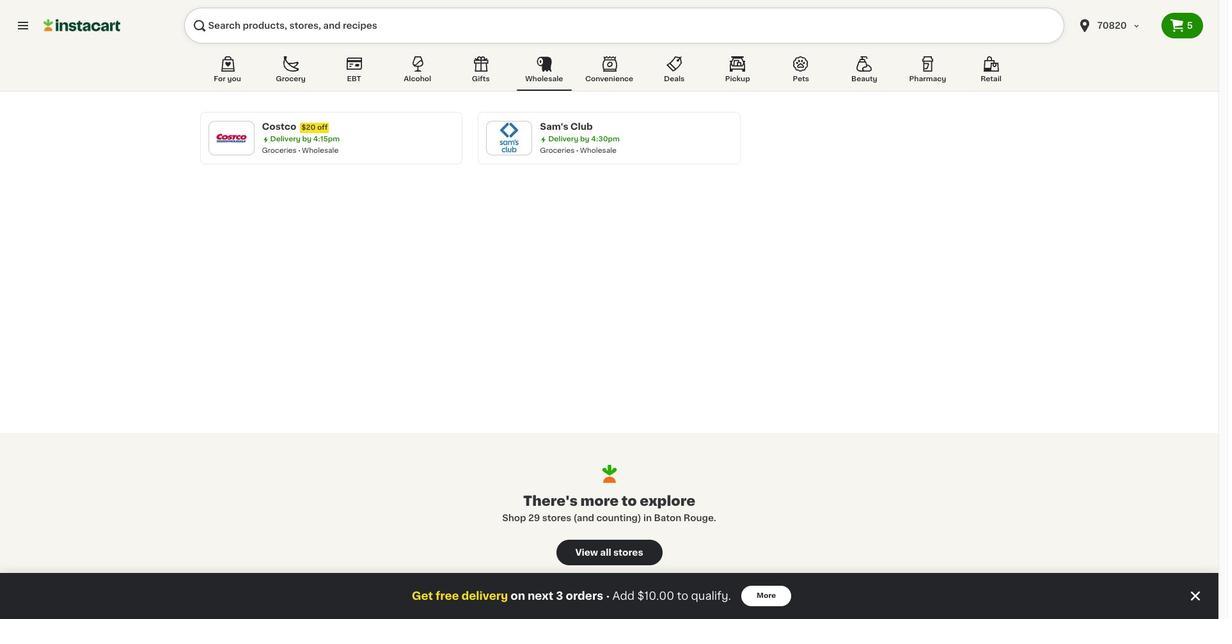 Task type: locate. For each thing, give the bounding box(es) containing it.
beauty button
[[837, 54, 892, 91]]

70820 button
[[1070, 8, 1162, 44]]

1 groceries from the left
[[262, 147, 297, 154]]

wholesale down 4:15pm at the top left of page
[[302, 147, 339, 154]]

costco
[[262, 122, 296, 131]]

gifts
[[472, 75, 490, 83]]

None search field
[[184, 8, 1064, 44]]

by
[[302, 136, 312, 143], [580, 136, 590, 143]]

pets
[[793, 75, 809, 83]]

delivery
[[270, 136, 301, 143], [548, 136, 579, 143]]

1 groceries wholesale from the left
[[262, 147, 339, 154]]

for you button
[[200, 54, 255, 91]]

view all stores
[[575, 548, 643, 557]]

1 horizontal spatial to
[[677, 591, 689, 601]]

by down $20
[[302, 136, 312, 143]]

1 horizontal spatial groceries wholesale
[[540, 147, 617, 154]]

sam's club
[[540, 122, 593, 131]]

groceries down sam's
[[540, 147, 575, 154]]

0 horizontal spatial stores
[[542, 514, 571, 523]]

counting)
[[597, 514, 642, 523]]

0 horizontal spatial by
[[302, 136, 312, 143]]

delivery for delivery by 4:30pm
[[548, 136, 579, 143]]

1 vertical spatial to
[[677, 591, 689, 601]]

wholesale
[[525, 75, 563, 83], [302, 147, 339, 154], [580, 147, 617, 154]]

0 horizontal spatial delivery
[[270, 136, 301, 143]]

treatment tracker modal dialog
[[0, 573, 1219, 619]]

baton
[[654, 514, 682, 523]]

wholesale for delivery by 4:15pm
[[302, 147, 339, 154]]

groceries wholesale down delivery by 4:30pm
[[540, 147, 617, 154]]

$20
[[302, 124, 316, 131]]

1 horizontal spatial stores
[[614, 548, 643, 557]]

shop categories tab list
[[200, 54, 1019, 91]]

2 groceries wholesale from the left
[[540, 147, 617, 154]]

groceries
[[262, 147, 297, 154], [540, 147, 575, 154]]

to right $10.00
[[677, 591, 689, 601]]

(and
[[574, 514, 594, 523]]

to up counting) on the bottom
[[622, 495, 637, 508]]

retail button
[[964, 54, 1019, 91]]

0 vertical spatial stores
[[542, 514, 571, 523]]

5 button
[[1162, 13, 1204, 38]]

0 vertical spatial to
[[622, 495, 637, 508]]

groceries wholesale down delivery by 4:15pm
[[262, 147, 339, 154]]

70820
[[1098, 21, 1127, 30]]

get
[[412, 591, 433, 601]]

wholesale down 4:30pm
[[580, 147, 617, 154]]

2 horizontal spatial wholesale
[[580, 147, 617, 154]]

1 vertical spatial stores
[[614, 548, 643, 557]]

delivery
[[462, 591, 508, 601]]

stores
[[542, 514, 571, 523], [614, 548, 643, 557]]

1 horizontal spatial by
[[580, 136, 590, 143]]

rouge.
[[684, 514, 716, 523]]

wholesale inside button
[[525, 75, 563, 83]]

on
[[511, 591, 525, 601]]

convenience button
[[580, 54, 639, 91]]

1 delivery from the left
[[270, 136, 301, 143]]

stores down there's
[[542, 514, 571, 523]]

2 delivery from the left
[[548, 136, 579, 143]]

beauty
[[852, 75, 878, 83]]

more button
[[742, 586, 792, 607]]

pharmacy button
[[901, 54, 956, 91]]

1 horizontal spatial wholesale
[[525, 75, 563, 83]]

stores right all
[[614, 548, 643, 557]]

1 horizontal spatial delivery
[[548, 136, 579, 143]]

view all stores button
[[556, 540, 663, 566]]

0 horizontal spatial to
[[622, 495, 637, 508]]

explore
[[640, 495, 696, 508]]

2 by from the left
[[580, 136, 590, 143]]

orders
[[566, 591, 603, 601]]

0 horizontal spatial wholesale
[[302, 147, 339, 154]]

gifts button
[[453, 54, 508, 91]]

2 groceries from the left
[[540, 147, 575, 154]]

1 horizontal spatial groceries
[[540, 147, 575, 154]]

for
[[214, 75, 226, 83]]

1 by from the left
[[302, 136, 312, 143]]

to
[[622, 495, 637, 508], [677, 591, 689, 601]]

groceries down costco
[[262, 147, 297, 154]]

in
[[644, 514, 652, 523]]

70820 button
[[1077, 8, 1154, 44]]

for you
[[214, 75, 241, 83]]

more
[[757, 592, 776, 600]]

delivery down sam's club
[[548, 136, 579, 143]]

groceries wholesale
[[262, 147, 339, 154], [540, 147, 617, 154]]

groceries wholesale for 4:30pm
[[540, 147, 617, 154]]

delivery down costco
[[270, 136, 301, 143]]

there's
[[523, 495, 578, 508]]

pharmacy
[[910, 75, 946, 83]]

0 horizontal spatial groceries
[[262, 147, 297, 154]]

wholesale up sam's
[[525, 75, 563, 83]]

pickup
[[725, 75, 750, 83]]

groceries for delivery by 4:30pm
[[540, 147, 575, 154]]

you
[[227, 75, 241, 83]]

by down club
[[580, 136, 590, 143]]

0 horizontal spatial groceries wholesale
[[262, 147, 339, 154]]

delivery by 4:30pm
[[548, 136, 620, 143]]



Task type: describe. For each thing, give the bounding box(es) containing it.
groceries for delivery by 4:15pm
[[262, 147, 297, 154]]

view all stores link
[[556, 540, 663, 566]]

instacart image
[[44, 18, 120, 33]]

there's more to explore shop 29 stores (and counting) in baton rouge.
[[502, 495, 716, 523]]

grocery button
[[263, 54, 318, 91]]

sam's
[[540, 122, 569, 131]]

deals button
[[647, 54, 702, 91]]

grocery
[[276, 75, 306, 83]]

next
[[528, 591, 554, 601]]

convenience
[[585, 75, 634, 83]]

costco logo image
[[215, 122, 248, 155]]

29
[[528, 514, 540, 523]]

4:15pm
[[313, 136, 340, 143]]

pets button
[[774, 54, 829, 91]]

deals
[[664, 75, 685, 83]]

add
[[613, 591, 635, 601]]

alcohol
[[404, 75, 431, 83]]

Search field
[[184, 8, 1064, 44]]

ebt
[[347, 75, 361, 83]]

view
[[575, 548, 598, 557]]

all
[[600, 548, 611, 557]]

$10.00
[[638, 591, 674, 601]]

3
[[556, 591, 563, 601]]

stores inside there's more to explore shop 29 stores (and counting) in baton rouge.
[[542, 514, 571, 523]]

wholesale button
[[517, 54, 572, 91]]

off
[[317, 124, 328, 131]]

qualify.
[[691, 591, 731, 601]]

delivery for delivery by 4:15pm
[[270, 136, 301, 143]]

get free delivery on next 3 orders • add $10.00 to qualify.
[[412, 591, 731, 601]]

groceries wholesale for 4:15pm
[[262, 147, 339, 154]]

by for 4:15pm
[[302, 136, 312, 143]]

free
[[436, 591, 459, 601]]

pickup button
[[710, 54, 765, 91]]

retail
[[981, 75, 1002, 83]]

shop
[[502, 514, 526, 523]]

5
[[1187, 21, 1193, 30]]

wholesale for delivery by 4:30pm
[[580, 147, 617, 154]]

4:30pm
[[591, 136, 620, 143]]

sam's club logo image
[[493, 122, 526, 155]]

to inside get free delivery on next 3 orders • add $10.00 to qualify.
[[677, 591, 689, 601]]

•
[[606, 591, 610, 601]]

by for 4:30pm
[[580, 136, 590, 143]]

ebt button
[[327, 54, 382, 91]]

club
[[571, 122, 593, 131]]

stores inside button
[[614, 548, 643, 557]]

delivery by 4:15pm
[[270, 136, 340, 143]]

more
[[581, 495, 619, 508]]

to inside there's more to explore shop 29 stores (and counting) in baton rouge.
[[622, 495, 637, 508]]

costco $20 off
[[262, 122, 328, 131]]

alcohol button
[[390, 54, 445, 91]]



Task type: vqa. For each thing, say whether or not it's contained in the screenshot.
ritz corresponding to Ritz Fresh Stacks Original Crackers
no



